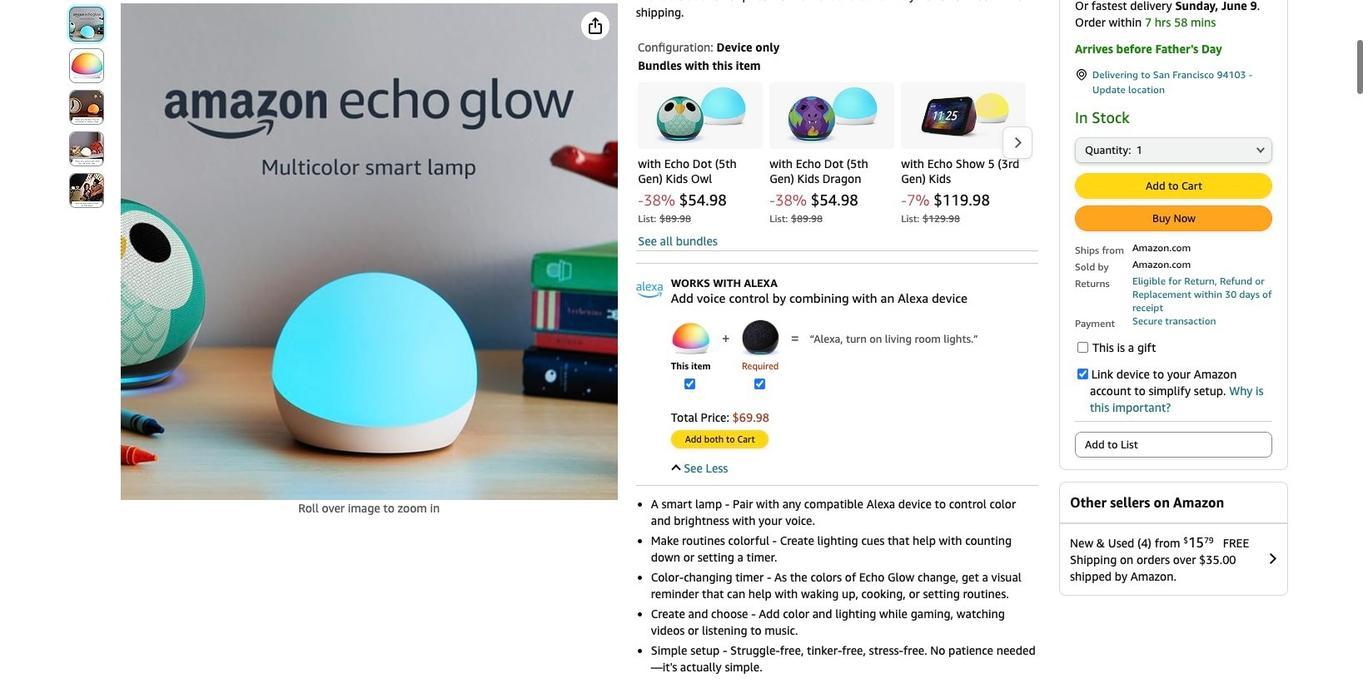 Task type: vqa. For each thing, say whether or not it's contained in the screenshot.
extender collapse icon at the bottom
yes



Task type: locate. For each thing, give the bounding box(es) containing it.
product image image
[[655, 87, 746, 145], [786, 87, 878, 145], [918, 93, 1010, 138]]

0 horizontal spatial list item
[[671, 319, 711, 395]]

None radio
[[1075, 433, 1273, 458]]

2 horizontal spatial product image image
[[918, 93, 1010, 138]]

list item
[[671, 319, 711, 395], [741, 319, 780, 395]]

dropdown image
[[1257, 147, 1265, 154]]

0 horizontal spatial product image image
[[655, 87, 746, 145]]

list
[[638, 82, 1033, 227]]

None checkbox
[[1078, 369, 1089, 380]]

this item is certified to work with alexa image
[[636, 276, 663, 303]]

this item image
[[672, 322, 711, 355]]

None checkbox
[[1078, 343, 1089, 353]]

next image
[[1014, 136, 1023, 149]]

None submit
[[70, 7, 103, 41], [70, 49, 103, 82], [70, 91, 103, 124], [70, 132, 103, 166], [70, 174, 103, 207], [1076, 174, 1272, 199], [1076, 207, 1272, 231], [672, 431, 768, 448], [70, 7, 103, 41], [70, 49, 103, 82], [70, 91, 103, 124], [70, 132, 103, 166], [70, 174, 103, 207], [1076, 174, 1272, 199], [1076, 207, 1272, 231], [672, 431, 768, 448]]

1 horizontal spatial list item
[[741, 319, 780, 395]]

extender collapse image
[[671, 465, 681, 474]]

list item right this item image
[[741, 319, 780, 395]]

Required checkbox
[[754, 379, 765, 390]]

list item left alexa device image
[[671, 319, 711, 395]]



Task type: describe. For each thing, give the bounding box(es) containing it.
1 horizontal spatial product image image
[[786, 87, 878, 145]]

alexa device image
[[741, 320, 780, 358]]

echo glow - multicolor smart lamp, works with alexa image
[[121, 3, 618, 501]]

1 list item from the left
[[671, 319, 711, 395]]

This item checkbox
[[685, 379, 696, 390]]

2 list item from the left
[[741, 319, 780, 395]]



